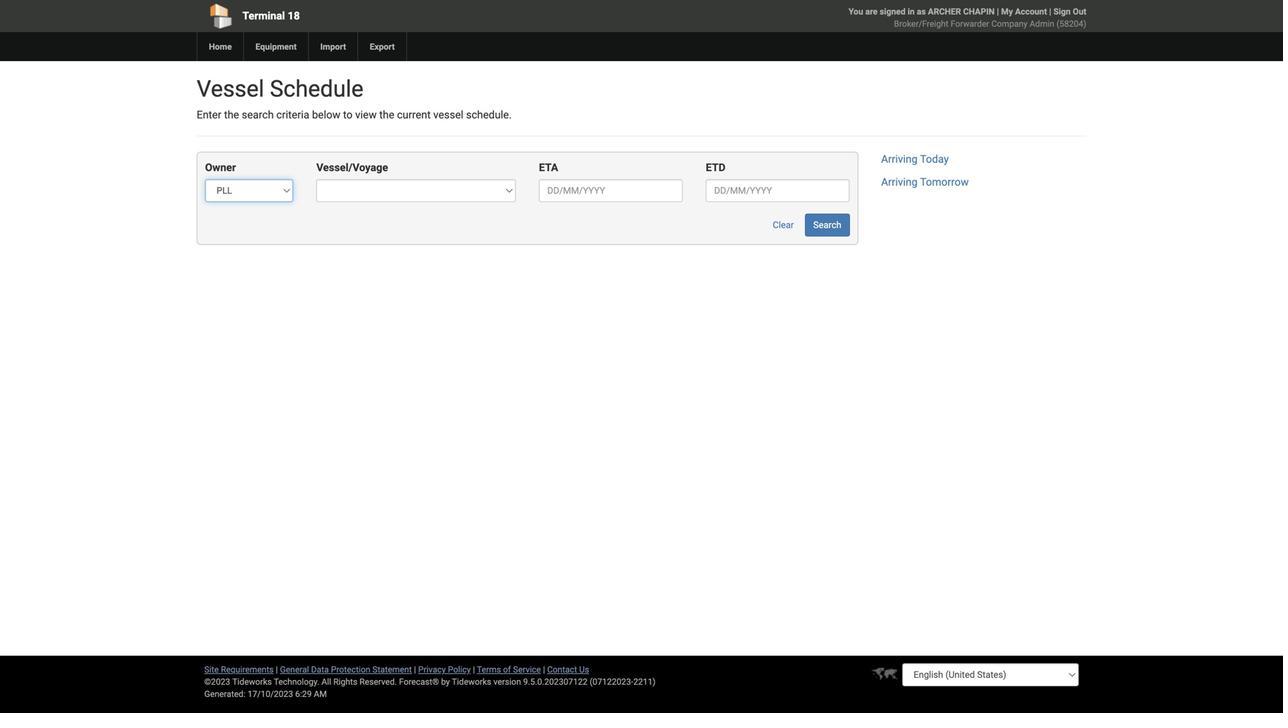 Task type: locate. For each thing, give the bounding box(es) containing it.
protection
[[331, 665, 371, 674]]

arriving today link
[[882, 153, 950, 165]]

generated:
[[204, 689, 246, 699]]

2211)
[[634, 677, 656, 687]]

etd
[[706, 161, 726, 174]]

below
[[312, 109, 341, 121]]

site requirements | general data protection statement | privacy policy | terms of service | contact us ©2023 tideworks technology. all rights reserved. forecast® by tideworks version 9.5.0.202307122 (07122023-2211) generated: 17/10/2023 6:29 am
[[204, 665, 656, 699]]

eta
[[539, 161, 559, 174]]

schedule.
[[466, 109, 512, 121]]

9.5.0.202307122
[[524, 677, 588, 687]]

search
[[814, 220, 842, 230]]

search
[[242, 109, 274, 121]]

2 arriving from the top
[[882, 176, 918, 188]]

chapin
[[964, 6, 995, 16]]

general
[[280, 665, 309, 674]]

terminal 18
[[243, 10, 300, 22]]

owner
[[205, 161, 236, 174]]

contact
[[548, 665, 578, 674]]

company
[[992, 19, 1028, 29]]

of
[[503, 665, 511, 674]]

the right enter
[[224, 109, 239, 121]]

the right view
[[380, 109, 395, 121]]

tideworks
[[452, 677, 492, 687]]

vessel
[[197, 75, 264, 102]]

arriving today
[[882, 153, 950, 165]]

arriving down the arriving today
[[882, 176, 918, 188]]

export
[[370, 42, 395, 52]]

requirements
[[221, 665, 274, 674]]

us
[[580, 665, 590, 674]]

0 vertical spatial arriving
[[882, 153, 918, 165]]

arriving
[[882, 153, 918, 165], [882, 176, 918, 188]]

1 vertical spatial arriving
[[882, 176, 918, 188]]

0 horizontal spatial the
[[224, 109, 239, 121]]

terminal 18 link
[[197, 0, 554, 32]]

terminal
[[243, 10, 285, 22]]

arriving up arriving tomorrow "link"
[[882, 153, 918, 165]]

search button
[[805, 214, 850, 236]]

account
[[1016, 6, 1048, 16]]

terms
[[477, 665, 501, 674]]

1 horizontal spatial the
[[380, 109, 395, 121]]

export link
[[358, 32, 407, 61]]

version
[[494, 677, 521, 687]]

| up the forecast®
[[414, 665, 416, 674]]

import
[[321, 42, 346, 52]]

are
[[866, 6, 878, 16]]

out
[[1074, 6, 1087, 16]]

as
[[917, 6, 926, 16]]

| up 9.5.0.202307122
[[543, 665, 545, 674]]

arriving tomorrow
[[882, 176, 969, 188]]

forecast®
[[399, 677, 439, 687]]

admin
[[1030, 19, 1055, 29]]

the
[[224, 109, 239, 121], [380, 109, 395, 121]]

by
[[441, 677, 450, 687]]

|
[[998, 6, 1000, 16], [1050, 6, 1052, 16], [276, 665, 278, 674], [414, 665, 416, 674], [473, 665, 475, 674], [543, 665, 545, 674]]

arriving tomorrow link
[[882, 176, 969, 188]]

archer
[[929, 6, 962, 16]]

tomorrow
[[921, 176, 969, 188]]

statement
[[373, 665, 412, 674]]

1 arriving from the top
[[882, 153, 918, 165]]

equipment link
[[243, 32, 308, 61]]

technology.
[[274, 677, 320, 687]]

rights
[[334, 677, 358, 687]]



Task type: describe. For each thing, give the bounding box(es) containing it.
| left general
[[276, 665, 278, 674]]

©2023 tideworks
[[204, 677, 272, 687]]

privacy
[[418, 665, 446, 674]]

policy
[[448, 665, 471, 674]]

my account link
[[1002, 6, 1048, 16]]

all
[[322, 677, 331, 687]]

you
[[849, 6, 864, 16]]

reserved.
[[360, 677, 397, 687]]

17/10/2023
[[248, 689, 293, 699]]

privacy policy link
[[418, 665, 471, 674]]

data
[[311, 665, 329, 674]]

vessel/voyage
[[317, 161, 388, 174]]

you are signed in as archer chapin | my account | sign out broker/freight forwarder company admin (58204)
[[849, 6, 1087, 29]]

import link
[[308, 32, 358, 61]]

site
[[204, 665, 219, 674]]

forwarder
[[951, 19, 990, 29]]

| left sign
[[1050, 6, 1052, 16]]

6:29
[[295, 689, 312, 699]]

home link
[[197, 32, 243, 61]]

equipment
[[256, 42, 297, 52]]

sign
[[1054, 6, 1071, 16]]

enter
[[197, 109, 222, 121]]

to
[[343, 109, 353, 121]]

(07122023-
[[590, 677, 634, 687]]

home
[[209, 42, 232, 52]]

| up tideworks
[[473, 665, 475, 674]]

site requirements link
[[204, 665, 274, 674]]

view
[[355, 109, 377, 121]]

vessel schedule enter the search criteria below to view the current vessel schedule.
[[197, 75, 512, 121]]

arriving for arriving today
[[882, 153, 918, 165]]

current
[[397, 109, 431, 121]]

contact us link
[[548, 665, 590, 674]]

service
[[513, 665, 541, 674]]

2 the from the left
[[380, 109, 395, 121]]

in
[[908, 6, 915, 16]]

schedule
[[270, 75, 364, 102]]

| left my
[[998, 6, 1000, 16]]

(58204)
[[1057, 19, 1087, 29]]

am
[[314, 689, 327, 699]]

ETA text field
[[539, 179, 683, 202]]

criteria
[[277, 109, 310, 121]]

signed
[[880, 6, 906, 16]]

terms of service link
[[477, 665, 541, 674]]

broker/freight
[[895, 19, 949, 29]]

vessel
[[434, 109, 464, 121]]

general data protection statement link
[[280, 665, 412, 674]]

clear button
[[765, 214, 803, 236]]

my
[[1002, 6, 1014, 16]]

ETD text field
[[706, 179, 850, 202]]

sign out link
[[1054, 6, 1087, 16]]

arriving for arriving tomorrow
[[882, 176, 918, 188]]

1 the from the left
[[224, 109, 239, 121]]

18
[[288, 10, 300, 22]]

today
[[921, 153, 950, 165]]

clear
[[773, 220, 794, 230]]



Task type: vqa. For each thing, say whether or not it's contained in the screenshot.
out
yes



